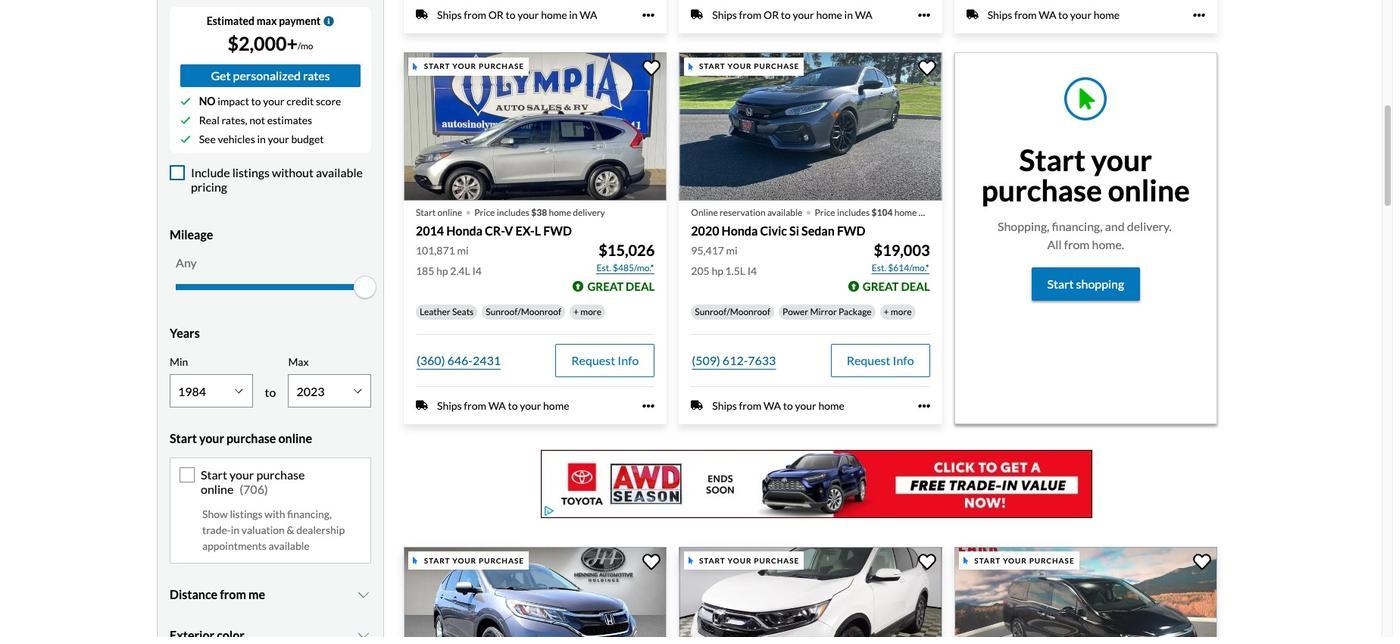 Task type: describe. For each thing, give the bounding box(es) containing it.
from for ships from or to your home in wa truck image
[[464, 8, 486, 21]]

seats
[[452, 306, 474, 317]]

real
[[199, 114, 219, 127]]

(360) 646-2431
[[417, 353, 501, 367]]

+ more for price
[[573, 306, 601, 317]]

1 sunroof/moonroof from the left
[[486, 306, 561, 317]]

mouse pointer image for ·
[[413, 63, 418, 70]]

2 ships from or to your home in wa link from the left
[[679, 0, 942, 33]]

deal for ·
[[901, 279, 930, 293]]

home for ships from or to your home in wa truck image
[[541, 8, 567, 21]]

online
[[691, 207, 718, 218]]

l
[[535, 223, 541, 238]]

truck image for ships from or to your home in wa
[[416, 9, 428, 21]]

1 check image from the top
[[180, 96, 191, 107]]

wa for truck image corresponding to ships from wa to your home
[[764, 399, 781, 412]]

start your purchase for mouse pointer image corresponding to available
[[699, 62, 799, 71]]

mirror
[[810, 306, 837, 317]]

0 horizontal spatial truck image
[[416, 400, 428, 412]]

deal for price
[[626, 279, 655, 293]]

reservation
[[720, 207, 765, 218]]

2 start your purchase link from the left
[[679, 547, 945, 637]]

mouse pointer image for modern steel metallic 2016 honda cr-v ex-l fwd suv / crossover front-wheel drive continuously variable transmission image
[[413, 557, 418, 564]]

see
[[199, 133, 216, 146]]

power mirror package
[[782, 306, 872, 317]]

platinum white pearl 2019 honda cr-v ex fwd suv / crossover front-wheel drive continuously variable transmission image
[[679, 547, 942, 637]]

est. for price
[[597, 262, 611, 273]]

ships from wa to your home for ·
[[712, 399, 844, 412]]

in inside show listings with financing, trade-in valuation & dealership appointments available
[[231, 523, 239, 536]]

612-
[[723, 353, 748, 367]]

to for middle truck icon
[[781, 8, 791, 21]]

get personalized rates button
[[180, 64, 361, 87]]

dealership
[[296, 523, 345, 536]]

without
[[272, 165, 314, 180]]

ellipsis h image for left truck icon
[[643, 400, 655, 412]]

years
[[170, 325, 200, 340]]

estimated
[[207, 14, 255, 27]]

truck image for ships from wa to your home
[[691, 400, 703, 412]]

$104
[[872, 207, 893, 218]]

1 ships from or to your home in wa link from the left
[[404, 0, 667, 33]]

2.4l
[[450, 264, 470, 277]]

distance from me button
[[170, 575, 371, 613]]

check image
[[180, 115, 191, 126]]

includes inside the 'start online · price includes $38 home delivery 2014 honda cr-v ex-l fwd'
[[497, 207, 529, 218]]

price inside the 'start online · price includes $38 home delivery 2014 honda cr-v ex-l fwd'
[[474, 207, 495, 218]]

· inside 'online reservation available · price includes $104 home delivery 2020 honda civic si sedan fwd'
[[805, 197, 812, 224]]

listings for include
[[232, 165, 270, 180]]

to for truck icon inside the "ships from wa to your home" link
[[1058, 8, 1068, 21]]

si
[[789, 223, 799, 238]]

2 sunroof/moonroof from the left
[[695, 306, 770, 317]]

rates,
[[222, 114, 247, 127]]

mouse pointer image for platinum white pearl 2019 honda cr-v ex fwd suv / crossover front-wheel drive continuously variable transmission image
[[688, 557, 693, 564]]

start online · price includes $38 home delivery 2014 honda cr-v ex-l fwd
[[416, 197, 605, 238]]

show listings with financing, trade-in valuation & dealership appointments available
[[202, 507, 345, 552]]

ellipsis h image for truck icon inside the "ships from wa to your home" link
[[1193, 9, 1205, 21]]

delivery inside the 'start online · price includes $38 home delivery 2014 honda cr-v ex-l fwd'
[[573, 207, 605, 218]]

mouse pointer image for available
[[688, 63, 693, 70]]

estimated max payment
[[207, 14, 321, 27]]

rates
[[303, 68, 330, 83]]

to for left truck icon
[[508, 399, 518, 412]]

real rates, not estimates
[[199, 114, 312, 127]]

(360) 646-2431 button
[[416, 344, 501, 377]]

with
[[264, 507, 285, 520]]

ships for truck image corresponding to ships from wa to your home
[[712, 399, 737, 412]]

from for middle truck icon
[[739, 8, 761, 21]]

mileage
[[170, 227, 213, 241]]

distance from me
[[170, 587, 265, 601]]

get
[[211, 68, 231, 83]]

modern steel metallic 2016 honda cr-v ex-l fwd suv / crossover front-wheel drive continuously variable transmission image
[[404, 547, 667, 637]]

$38
[[531, 207, 547, 218]]

+ more for ·
[[884, 306, 912, 317]]

pricing
[[191, 180, 227, 194]]

great deal for price
[[587, 279, 655, 293]]

2431
[[473, 353, 501, 367]]

purchase inside the start your purchase online dropdown button
[[227, 431, 276, 446]]

chevron down image
[[356, 588, 371, 600]]

start inside start shopping button
[[1047, 276, 1074, 291]]

online reservation available · price includes $104 home delivery 2020 honda civic si sedan fwd
[[691, 197, 951, 238]]

1 start your purchase link from the left
[[404, 547, 670, 637]]

205
[[691, 264, 710, 277]]

available inside include listings without available pricing
[[316, 165, 363, 180]]

personalized
[[233, 68, 301, 83]]

185
[[416, 264, 434, 277]]

i4 for ·
[[472, 264, 482, 277]]

/mo
[[298, 40, 313, 52]]

ex-
[[516, 223, 535, 238]]

shopping, financing, and delivery. all from home.
[[998, 219, 1174, 251]]

wa for left truck icon
[[488, 399, 506, 412]]

credit
[[286, 95, 314, 108]]

all
[[1047, 237, 1062, 251]]

home inside the 'start online · price includes $38 home delivery 2014 honda cr-v ex-l fwd'
[[549, 207, 571, 218]]

request info for ·
[[847, 353, 914, 367]]

start shopping button
[[1031, 267, 1140, 300]]

impact
[[218, 95, 249, 108]]

honda inside 'online reservation available · price includes $104 home delivery 2020 honda civic si sedan fwd'
[[722, 223, 758, 238]]

(509) 612-7633
[[692, 353, 776, 367]]

home.
[[1092, 237, 1124, 251]]

$2,000+
[[228, 32, 298, 55]]

(706)
[[240, 482, 268, 497]]

start your purchase for mouse pointer icon corresponding to black 2023 honda odyssey elite fwd minivan front-wheel drive automatic image
[[974, 556, 1075, 565]]

available inside 'online reservation available · price includes $104 home delivery 2020 honda civic si sedan fwd'
[[767, 207, 802, 218]]

me
[[248, 587, 265, 601]]

request info button for price
[[555, 344, 655, 377]]

(509)
[[692, 353, 720, 367]]

ellipsis h image for ships from or to your home in wa truck image
[[643, 9, 655, 21]]

your inside dropdown button
[[199, 431, 224, 446]]

include listings without available pricing
[[191, 165, 363, 194]]

score
[[316, 95, 341, 108]]

$15,026
[[599, 241, 655, 259]]

wa for truck icon inside the "ships from wa to your home" link
[[1039, 8, 1056, 21]]

$614/mo.*
[[888, 262, 929, 273]]

listings for show
[[230, 507, 262, 520]]

$15,026 est. $485/mo.*
[[597, 241, 655, 273]]

start shopping
[[1047, 276, 1124, 291]]

delivery inside 'online reservation available · price includes $104 home delivery 2020 honda civic si sedan fwd'
[[918, 207, 951, 218]]

646-
[[447, 353, 473, 367]]

includes inside 'online reservation available · price includes $104 home delivery 2020 honda civic si sedan fwd'
[[837, 207, 870, 218]]

info circle image
[[324, 16, 334, 26]]

ships for middle truck icon
[[712, 8, 737, 21]]

fwd for ·
[[837, 223, 865, 238]]

and
[[1105, 219, 1125, 233]]

+ for ·
[[884, 306, 889, 317]]

$485/mo.*
[[613, 262, 654, 273]]

max
[[288, 355, 309, 368]]

distance
[[170, 587, 218, 601]]

$19,003 est. $614/mo.*
[[872, 241, 930, 273]]

get personalized rates
[[211, 68, 330, 83]]

est. $485/mo.* button
[[596, 261, 655, 276]]

estimates
[[267, 114, 312, 127]]

start your purchase online button
[[170, 420, 371, 458]]

power
[[782, 306, 808, 317]]

cr-
[[485, 223, 505, 238]]

$2,000+ /mo
[[228, 32, 313, 55]]

1 horizontal spatial truck image
[[691, 9, 703, 21]]

2 vertical spatial start your purchase online
[[201, 468, 305, 497]]



Task type: vqa. For each thing, say whether or not it's contained in the screenshot.
Cars?
no



Task type: locate. For each thing, give the bounding box(es) containing it.
great down the est. $485/mo.* button
[[587, 279, 624, 293]]

est. inside $15,026 est. $485/mo.*
[[597, 262, 611, 273]]

ships from or to your home in wa
[[437, 8, 597, 21], [712, 8, 872, 21]]

mi up the 2.4l on the left
[[457, 244, 468, 257]]

1 horizontal spatial honda
[[722, 223, 758, 238]]

0 horizontal spatial ·
[[465, 197, 471, 224]]

from for left truck icon
[[464, 399, 486, 412]]

delivery up $19,003
[[918, 207, 951, 218]]

fwd inside the 'start online · price includes $38 home delivery 2014 honda cr-v ex-l fwd'
[[543, 223, 572, 238]]

more for price
[[580, 306, 601, 317]]

1 more from the left
[[580, 306, 601, 317]]

home for middle truck icon
[[816, 8, 842, 21]]

start inside the start your purchase online dropdown button
[[170, 431, 197, 446]]

3 start your purchase link from the left
[[954, 547, 1220, 637]]

&
[[287, 523, 294, 536]]

in
[[569, 8, 578, 21], [844, 8, 853, 21], [257, 133, 266, 146], [231, 523, 239, 536]]

0 horizontal spatial mi
[[457, 244, 468, 257]]

2 + more from the left
[[884, 306, 912, 317]]

0 horizontal spatial or
[[488, 8, 504, 21]]

leather
[[420, 306, 450, 317]]

available
[[316, 165, 363, 180], [767, 207, 802, 218], [269, 539, 310, 552]]

great deal down the est. $485/mo.* button
[[587, 279, 655, 293]]

1 horizontal spatial + more
[[884, 306, 912, 317]]

chevron down image
[[356, 629, 371, 637]]

1 request info from the left
[[571, 353, 639, 367]]

includes up v
[[497, 207, 529, 218]]

est. $614/mo.* button
[[871, 261, 930, 276]]

1 horizontal spatial more
[[891, 306, 912, 317]]

1 horizontal spatial request
[[847, 353, 890, 367]]

0 horizontal spatial financing,
[[287, 507, 332, 520]]

truck image
[[416, 9, 428, 21], [691, 400, 703, 412]]

1 fwd from the left
[[543, 223, 572, 238]]

include
[[191, 165, 230, 180]]

i4 right 1.5l
[[747, 264, 757, 277]]

check image
[[180, 96, 191, 107], [180, 134, 191, 145]]

95,417 mi 205 hp 1.5l i4
[[691, 244, 757, 277]]

home
[[541, 8, 567, 21], [816, 8, 842, 21], [1094, 8, 1120, 21], [549, 207, 571, 218], [894, 207, 917, 218], [543, 399, 569, 412], [818, 399, 844, 412]]

1 vertical spatial financing,
[[287, 507, 332, 520]]

min
[[170, 355, 188, 368]]

hp
[[436, 264, 448, 277], [712, 264, 723, 277]]

request info button
[[555, 344, 655, 377], [831, 344, 930, 377]]

mileage button
[[170, 216, 371, 253]]

+ more down the est. $485/mo.* button
[[573, 306, 601, 317]]

1 horizontal spatial sunroof/moonroof
[[695, 306, 770, 317]]

delivery
[[573, 207, 605, 218], [918, 207, 951, 218]]

online
[[1108, 172, 1190, 207], [437, 207, 462, 218], [278, 431, 312, 446], [201, 482, 234, 497]]

1 + more from the left
[[573, 306, 601, 317]]

ships from or to your home in wa for ships from or to your home in wa truck image
[[437, 8, 597, 21]]

0 horizontal spatial great
[[587, 279, 624, 293]]

ships for ships from or to your home in wa truck image
[[437, 8, 462, 21]]

1 great deal from the left
[[587, 279, 655, 293]]

i4 right the 2.4l on the left
[[472, 264, 482, 277]]

mi inside 95,417 mi 205 hp 1.5l i4
[[726, 244, 738, 257]]

2 mi from the left
[[726, 244, 738, 257]]

from inside dropdown button
[[220, 587, 246, 601]]

1 horizontal spatial hp
[[712, 264, 723, 277]]

hp for ·
[[436, 264, 448, 277]]

2 · from the left
[[805, 197, 812, 224]]

honda down reservation
[[722, 223, 758, 238]]

1 horizontal spatial or
[[764, 8, 779, 21]]

est. for ·
[[872, 262, 886, 273]]

1 horizontal spatial ·
[[805, 197, 812, 224]]

ships
[[437, 8, 462, 21], [712, 8, 737, 21], [987, 8, 1012, 21], [437, 399, 462, 412], [712, 399, 737, 412]]

sunroof/moonroof right seats
[[486, 306, 561, 317]]

101,871
[[416, 244, 455, 257]]

listings down see vehicles in your budget
[[232, 165, 270, 180]]

0 horizontal spatial price
[[474, 207, 495, 218]]

1 · from the left
[[465, 197, 471, 224]]

gray 2020 honda civic si sedan fwd sedan front-wheel drive 6-speed manual image
[[679, 53, 942, 201]]

to for ships from or to your home in wa truck image
[[506, 8, 515, 21]]

budget
[[291, 133, 324, 146]]

from for truck image corresponding to ships from wa to your home
[[739, 399, 761, 412]]

0 vertical spatial available
[[316, 165, 363, 180]]

mi inside 101,871 mi 185 hp 2.4l i4
[[457, 244, 468, 257]]

2 request from the left
[[847, 353, 890, 367]]

delivery.
[[1127, 219, 1172, 233]]

1 vertical spatial available
[[767, 207, 802, 218]]

mi up 1.5l
[[726, 244, 738, 257]]

ellipsis h image
[[643, 9, 655, 21], [1193, 9, 1205, 21], [643, 400, 655, 412], [918, 400, 930, 412]]

great for price
[[587, 279, 624, 293]]

to
[[506, 8, 515, 21], [781, 8, 791, 21], [1058, 8, 1068, 21], [251, 95, 261, 108], [265, 385, 276, 399], [508, 399, 518, 412], [783, 399, 793, 412]]

0 horizontal spatial includes
[[497, 207, 529, 218]]

listings up 'valuation'
[[230, 507, 262, 520]]

request
[[571, 353, 615, 367], [847, 353, 890, 367]]

ellipsis h image for truck image corresponding to ships from wa to your home
[[918, 400, 930, 412]]

2 horizontal spatial ships from wa to your home
[[987, 8, 1120, 21]]

great for ·
[[863, 279, 899, 293]]

0 horizontal spatial great deal
[[587, 279, 655, 293]]

1 horizontal spatial i4
[[747, 264, 757, 277]]

or for middle truck icon
[[764, 8, 779, 21]]

est. down $15,026
[[597, 262, 611, 273]]

2 or from the left
[[764, 8, 779, 21]]

deal down the $485/mo.*
[[626, 279, 655, 293]]

black 2023 honda odyssey elite fwd minivan front-wheel drive automatic image
[[954, 547, 1217, 637]]

from for truck icon inside the "ships from wa to your home" link
[[1014, 8, 1037, 21]]

1 horizontal spatial ships from or to your home in wa
[[712, 8, 872, 21]]

honda
[[446, 223, 483, 238], [722, 223, 758, 238]]

ships from wa to your home link
[[954, 0, 1217, 33]]

2 horizontal spatial truck image
[[966, 9, 978, 21]]

1 vertical spatial listings
[[230, 507, 262, 520]]

appointments
[[202, 539, 267, 552]]

2 check image from the top
[[180, 134, 191, 145]]

great deal down est. $614/mo.* "button"
[[863, 279, 930, 293]]

1 est. from the left
[[597, 262, 611, 273]]

1 horizontal spatial available
[[316, 165, 363, 180]]

start your purchase online
[[981, 142, 1190, 207], [170, 431, 312, 446], [201, 468, 305, 497]]

1 ships from or to your home in wa from the left
[[437, 8, 597, 21]]

sedan
[[801, 223, 835, 238]]

1 horizontal spatial ships from wa to your home
[[712, 399, 844, 412]]

0 horizontal spatial est.
[[597, 262, 611, 273]]

1.5l
[[725, 264, 745, 277]]

info
[[618, 353, 639, 367], [893, 353, 914, 367]]

2 request info from the left
[[847, 353, 914, 367]]

advertisement region
[[541, 450, 1092, 518]]

home for left truck icon
[[543, 399, 569, 412]]

+ for price
[[573, 306, 579, 317]]

1 mi from the left
[[457, 244, 468, 257]]

fwd right sedan
[[837, 223, 865, 238]]

0 horizontal spatial i4
[[472, 264, 482, 277]]

2 great deal from the left
[[863, 279, 930, 293]]

payment
[[279, 14, 321, 27]]

financing, inside 'shopping, financing, and delivery. all from home.'
[[1052, 219, 1103, 233]]

2 request info button from the left
[[831, 344, 930, 377]]

start your purchase online inside dropdown button
[[170, 431, 312, 446]]

2 mouse pointer image from the left
[[688, 63, 693, 70]]

0 vertical spatial listings
[[232, 165, 270, 180]]

1 mouse pointer image from the left
[[413, 557, 418, 564]]

trade-
[[202, 523, 231, 536]]

1 mouse pointer image from the left
[[413, 63, 418, 70]]

1 horizontal spatial price
[[815, 207, 835, 218]]

2 i4 from the left
[[747, 264, 757, 277]]

1 + from the left
[[573, 306, 579, 317]]

1 horizontal spatial mi
[[726, 244, 738, 257]]

fwd
[[543, 223, 572, 238], [837, 223, 865, 238]]

home for truck image corresponding to ships from wa to your home
[[818, 399, 844, 412]]

max
[[257, 14, 277, 27]]

see vehicles in your budget
[[199, 133, 324, 146]]

0 horizontal spatial delivery
[[573, 207, 605, 218]]

not
[[249, 114, 265, 127]]

$19,003
[[874, 241, 930, 259]]

request info for price
[[571, 353, 639, 367]]

0 horizontal spatial request
[[571, 353, 615, 367]]

est. inside $19,003 est. $614/mo.*
[[872, 262, 886, 273]]

more down est. $614/mo.* "button"
[[891, 306, 912, 317]]

0 horizontal spatial start your purchase link
[[404, 547, 670, 637]]

0 vertical spatial financing,
[[1052, 219, 1103, 233]]

2 horizontal spatial start your purchase link
[[954, 547, 1220, 637]]

no impact to your credit score
[[199, 95, 341, 108]]

1 vertical spatial start your purchase online
[[170, 431, 312, 446]]

i4 inside 95,417 mi 205 hp 1.5l i4
[[747, 264, 757, 277]]

1 vertical spatial check image
[[180, 134, 191, 145]]

great deal for ·
[[863, 279, 930, 293]]

honda inside the 'start online · price includes $38 home delivery 2014 honda cr-v ex-l fwd'
[[446, 223, 483, 238]]

1 hp from the left
[[436, 264, 448, 277]]

great
[[587, 279, 624, 293], [863, 279, 899, 293]]

start inside the 'start online · price includes $38 home delivery 2014 honda cr-v ex-l fwd'
[[416, 207, 436, 218]]

fwd for price
[[543, 223, 572, 238]]

purchase
[[479, 62, 524, 71], [754, 62, 799, 71], [981, 172, 1102, 207], [227, 431, 276, 446], [256, 468, 305, 482], [479, 556, 524, 565], [754, 556, 799, 565], [1029, 556, 1075, 565]]

1 horizontal spatial +
[[884, 306, 889, 317]]

great down est. $614/mo.* "button"
[[863, 279, 899, 293]]

0 horizontal spatial ships from or to your home in wa link
[[404, 0, 667, 33]]

mouse pointer image
[[413, 557, 418, 564], [688, 557, 693, 564], [964, 557, 968, 564]]

v
[[505, 223, 513, 238]]

ellipsis h image inside ships from or to your home in wa link
[[643, 9, 655, 21]]

ships for truck icon inside the "ships from wa to your home" link
[[987, 8, 1012, 21]]

1 or from the left
[[488, 8, 504, 21]]

ellipsis h image inside "ships from wa to your home" link
[[1193, 9, 1205, 21]]

1 delivery from the left
[[573, 207, 605, 218]]

95,417
[[691, 244, 724, 257]]

2 deal from the left
[[901, 279, 930, 293]]

est. down $19,003
[[872, 262, 886, 273]]

price inside 'online reservation available · price includes $104 home delivery 2020 honda civic si sedan fwd'
[[815, 207, 835, 218]]

from
[[464, 8, 486, 21], [739, 8, 761, 21], [1014, 8, 1037, 21], [1064, 237, 1090, 251], [464, 399, 486, 412], [739, 399, 761, 412], [220, 587, 246, 601]]

2 ships from or to your home in wa from the left
[[712, 8, 872, 21]]

online inside the start your purchase online dropdown button
[[278, 431, 312, 446]]

1 horizontal spatial great
[[863, 279, 899, 293]]

2 horizontal spatial available
[[767, 207, 802, 218]]

1 horizontal spatial request info button
[[831, 344, 930, 377]]

mouse pointer image for black 2023 honda odyssey elite fwd minivan front-wheel drive automatic image
[[964, 557, 968, 564]]

2 hp from the left
[[712, 264, 723, 277]]

1 info from the left
[[618, 353, 639, 367]]

financing, up all
[[1052, 219, 1103, 233]]

price up sedan
[[815, 207, 835, 218]]

2 mouse pointer image from the left
[[688, 557, 693, 564]]

· inside the 'start online · price includes $38 home delivery 2014 honda cr-v ex-l fwd'
[[465, 197, 471, 224]]

delivery right $38
[[573, 207, 605, 218]]

ships for left truck icon
[[437, 399, 462, 412]]

fwd right l
[[543, 223, 572, 238]]

request for price
[[571, 353, 615, 367]]

start your purchase
[[424, 62, 524, 71], [699, 62, 799, 71], [424, 556, 524, 565], [699, 556, 799, 565], [974, 556, 1075, 565]]

ellipsis h image
[[918, 9, 930, 21]]

0 horizontal spatial mouse pointer image
[[413, 63, 418, 70]]

available inside show listings with financing, trade-in valuation & dealership appointments available
[[269, 539, 310, 552]]

0 horizontal spatial ships from or to your home in wa
[[437, 8, 597, 21]]

1 honda from the left
[[446, 223, 483, 238]]

home inside "ships from wa to your home" link
[[1094, 8, 1120, 21]]

1 horizontal spatial mouse pointer image
[[688, 557, 693, 564]]

0 horizontal spatial deal
[[626, 279, 655, 293]]

0 horizontal spatial sunroof/moonroof
[[486, 306, 561, 317]]

1 horizontal spatial fwd
[[837, 223, 865, 238]]

price up cr- on the top left of the page
[[474, 207, 495, 218]]

price
[[474, 207, 495, 218], [815, 207, 835, 218]]

1 includes from the left
[[497, 207, 529, 218]]

more for ·
[[891, 306, 912, 317]]

more
[[580, 306, 601, 317], [891, 306, 912, 317]]

2 est. from the left
[[872, 262, 886, 273]]

great deal
[[587, 279, 655, 293], [863, 279, 930, 293]]

fwd inside 'online reservation available · price includes $104 home delivery 2020 honda civic si sedan fwd'
[[837, 223, 865, 238]]

3 mouse pointer image from the left
[[964, 557, 968, 564]]

2014
[[416, 223, 444, 238]]

financing, inside show listings with financing, trade-in valuation & dealership appointments available
[[287, 507, 332, 520]]

info for price
[[618, 353, 639, 367]]

1 horizontal spatial est.
[[872, 262, 886, 273]]

2 honda from the left
[[722, 223, 758, 238]]

start your purchase for mouse pointer icon associated with platinum white pearl 2019 honda cr-v ex fwd suv / crossover front-wheel drive continuously variable transmission image
[[699, 556, 799, 565]]

or for ships from or to your home in wa truck image
[[488, 8, 504, 21]]

mouse pointer image
[[413, 63, 418, 70], [688, 63, 693, 70]]

shopping
[[1076, 276, 1124, 291]]

1 horizontal spatial delivery
[[918, 207, 951, 218]]

available up si
[[767, 207, 802, 218]]

shopping,
[[998, 219, 1049, 233]]

request for ·
[[847, 353, 890, 367]]

any
[[176, 255, 197, 269]]

years button
[[170, 314, 371, 352]]

deal down $614/mo.*
[[901, 279, 930, 293]]

1 horizontal spatial info
[[893, 353, 914, 367]]

request info button for ·
[[831, 344, 930, 377]]

0 horizontal spatial hp
[[436, 264, 448, 277]]

1 i4 from the left
[[472, 264, 482, 277]]

i4 inside 101,871 mi 185 hp 2.4l i4
[[472, 264, 482, 277]]

online inside the 'start online · price includes $38 home delivery 2014 honda cr-v ex-l fwd'
[[437, 207, 462, 218]]

truck image
[[691, 9, 703, 21], [966, 9, 978, 21], [416, 400, 428, 412]]

package
[[839, 306, 872, 317]]

2 more from the left
[[891, 306, 912, 317]]

civic
[[760, 223, 787, 238]]

request info
[[571, 353, 639, 367], [847, 353, 914, 367]]

wa
[[580, 8, 597, 21], [855, 8, 872, 21], [1039, 8, 1056, 21], [488, 399, 506, 412], [764, 399, 781, 412]]

2 + from the left
[[884, 306, 889, 317]]

includes left the $104
[[837, 207, 870, 218]]

start your purchase for · mouse pointer image
[[424, 62, 524, 71]]

0 horizontal spatial truck image
[[416, 9, 428, 21]]

mi for available
[[726, 244, 738, 257]]

sunroof/moonroof down 1.5l
[[695, 306, 770, 317]]

financing,
[[1052, 219, 1103, 233], [287, 507, 332, 520]]

i4 for available
[[747, 264, 757, 277]]

ships from or to your home in wa for middle truck icon
[[712, 8, 872, 21]]

start your purchase online up the with
[[201, 468, 305, 497]]

to for truck image corresponding to ships from wa to your home
[[783, 399, 793, 412]]

financing, up dealership
[[287, 507, 332, 520]]

leather seats
[[420, 306, 474, 317]]

ships from wa to your home for price
[[437, 399, 569, 412]]

0 horizontal spatial +
[[573, 306, 579, 317]]

2020
[[691, 223, 719, 238]]

info for ·
[[893, 353, 914, 367]]

1 vertical spatial truck image
[[691, 400, 703, 412]]

1 horizontal spatial financing,
[[1052, 219, 1103, 233]]

listings
[[232, 165, 270, 180], [230, 507, 262, 520]]

from inside 'shopping, financing, and delivery. all from home.'
[[1064, 237, 1090, 251]]

1 price from the left
[[474, 207, 495, 218]]

0 horizontal spatial fwd
[[543, 223, 572, 238]]

1 horizontal spatial deal
[[901, 279, 930, 293]]

0 horizontal spatial info
[[618, 353, 639, 367]]

listings inside include listings without available pricing
[[232, 165, 270, 180]]

1 horizontal spatial start your purchase link
[[679, 547, 945, 637]]

·
[[465, 197, 471, 224], [805, 197, 812, 224]]

home for truck icon inside the "ships from wa to your home" link
[[1094, 8, 1120, 21]]

0 vertical spatial check image
[[180, 96, 191, 107]]

2 horizontal spatial mouse pointer image
[[964, 557, 968, 564]]

0 horizontal spatial available
[[269, 539, 310, 552]]

1 request info button from the left
[[555, 344, 655, 377]]

hp inside 95,417 mi 205 hp 1.5l i4
[[712, 264, 723, 277]]

2 great from the left
[[863, 279, 899, 293]]

0 horizontal spatial mouse pointer image
[[413, 557, 418, 564]]

1 deal from the left
[[626, 279, 655, 293]]

est.
[[597, 262, 611, 273], [872, 262, 886, 273]]

valuation
[[241, 523, 285, 536]]

start
[[424, 62, 450, 71], [699, 62, 725, 71], [1019, 142, 1086, 177], [416, 207, 436, 218], [1047, 276, 1074, 291], [170, 431, 197, 446], [201, 468, 227, 482], [424, 556, 450, 565], [699, 556, 725, 565], [974, 556, 1001, 565]]

hp inside 101,871 mi 185 hp 2.4l i4
[[436, 264, 448, 277]]

0 vertical spatial truck image
[[416, 9, 428, 21]]

hp right 185
[[436, 264, 448, 277]]

1 great from the left
[[587, 279, 624, 293]]

0 horizontal spatial request info
[[571, 353, 639, 367]]

0 horizontal spatial more
[[580, 306, 601, 317]]

truck image inside "ships from wa to your home" link
[[966, 9, 978, 21]]

available down &
[[269, 539, 310, 552]]

start your purchase for modern steel metallic 2016 honda cr-v ex-l fwd suv / crossover front-wheel drive continuously variable transmission image's mouse pointer icon
[[424, 556, 524, 565]]

· left cr- on the top left of the page
[[465, 197, 471, 224]]

2 vertical spatial available
[[269, 539, 310, 552]]

101,871 mi 185 hp 2.4l i4
[[416, 244, 482, 277]]

vehicles
[[218, 133, 255, 146]]

1 horizontal spatial ships from or to your home in wa link
[[679, 0, 942, 33]]

ships from or to your home in wa link
[[404, 0, 667, 33], [679, 0, 942, 33]]

2 includes from the left
[[837, 207, 870, 218]]

deal
[[626, 279, 655, 293], [901, 279, 930, 293]]

1 horizontal spatial request info
[[847, 353, 914, 367]]

listings inside show listings with financing, trade-in valuation & dealership appointments available
[[230, 507, 262, 520]]

1 horizontal spatial truck image
[[691, 400, 703, 412]]

1 request from the left
[[571, 353, 615, 367]]

0 horizontal spatial request info button
[[555, 344, 655, 377]]

0 horizontal spatial ships from wa to your home
[[437, 399, 569, 412]]

0 horizontal spatial honda
[[446, 223, 483, 238]]

7633
[[748, 353, 776, 367]]

honda left cr- on the top left of the page
[[446, 223, 483, 238]]

+
[[573, 306, 579, 317], [884, 306, 889, 317]]

1 horizontal spatial great deal
[[863, 279, 930, 293]]

0 horizontal spatial + more
[[573, 306, 601, 317]]

check image up check image
[[180, 96, 191, 107]]

more down the est. $485/mo.* button
[[580, 306, 601, 317]]

2 fwd from the left
[[837, 223, 865, 238]]

+ more right package
[[884, 306, 912, 317]]

1 horizontal spatial mouse pointer image
[[688, 63, 693, 70]]

start your purchase online up the and
[[981, 142, 1190, 207]]

0 vertical spatial start your purchase online
[[981, 142, 1190, 207]]

2 delivery from the left
[[918, 207, 951, 218]]

home inside 'online reservation available · price includes $104 home delivery 2020 honda civic si sedan fwd'
[[894, 207, 917, 218]]

2 price from the left
[[815, 207, 835, 218]]

2014 honda cr-v ex-l fwd suv / crossover front-wheel drive 5-speed automatic image
[[404, 53, 667, 201]]

start your purchase online up "(706)"
[[170, 431, 312, 446]]

1 horizontal spatial includes
[[837, 207, 870, 218]]

check image down check image
[[180, 134, 191, 145]]

hp for available
[[712, 264, 723, 277]]

mi for ·
[[457, 244, 468, 257]]

2 info from the left
[[893, 353, 914, 367]]

hp right 205
[[712, 264, 723, 277]]

available down budget
[[316, 165, 363, 180]]

· right si
[[805, 197, 812, 224]]



